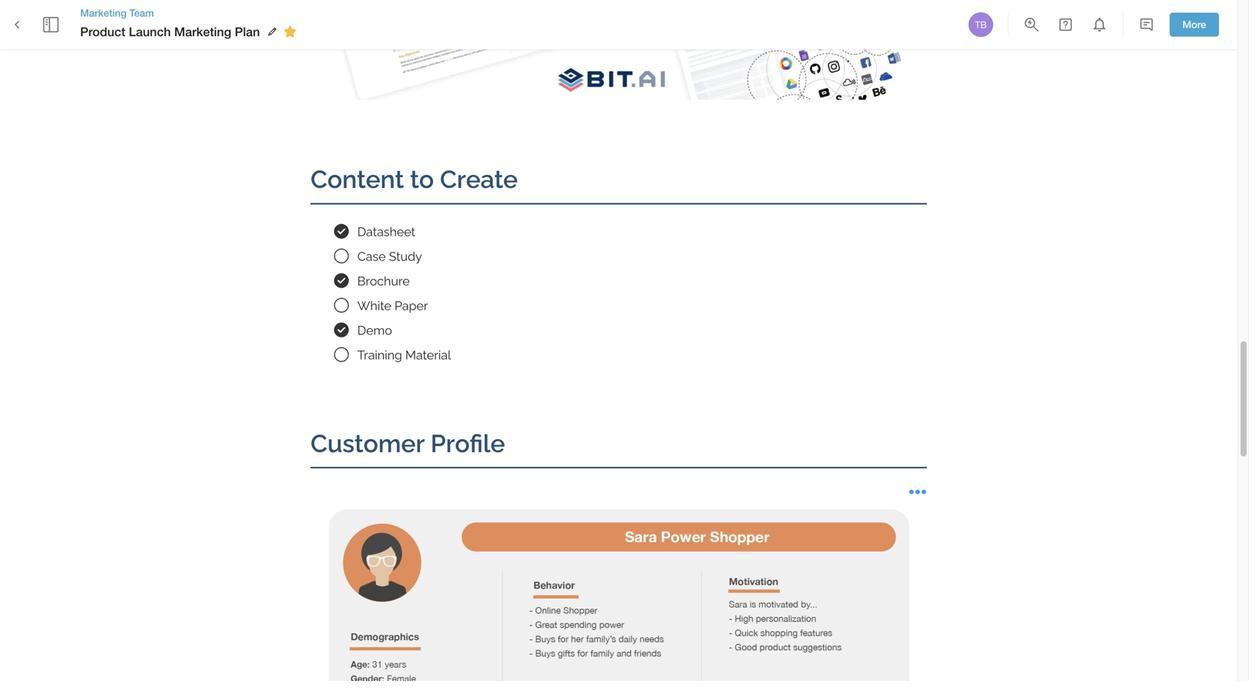 Task type: locate. For each thing, give the bounding box(es) containing it.
marketing team
[[80, 7, 154, 19]]

0 vertical spatial marketing
[[80, 7, 127, 19]]

datasheet
[[357, 225, 415, 239]]

case study
[[357, 249, 422, 263]]

customer
[[311, 429, 424, 458]]

launch
[[129, 24, 171, 39]]

paper
[[395, 298, 428, 313]]

demo
[[357, 323, 392, 337]]

training
[[357, 348, 402, 362]]

material
[[405, 348, 451, 362]]

case
[[357, 249, 386, 263]]

team
[[129, 7, 154, 19]]

1 horizontal spatial marketing
[[174, 24, 231, 39]]

marketing down marketing team link
[[174, 24, 231, 39]]

content
[[311, 165, 404, 194]]

product launch marketing plan
[[80, 24, 260, 39]]

more
[[1182, 19, 1206, 31]]

product
[[80, 24, 125, 39]]

marketing up product on the top left of the page
[[80, 7, 127, 19]]

plan
[[235, 24, 260, 39]]

marketing
[[80, 7, 127, 19], [174, 24, 231, 39]]

remove favorite image
[[281, 22, 299, 41]]

create
[[440, 165, 518, 194]]

to
[[410, 165, 434, 194]]

more button
[[1170, 13, 1219, 37]]

study
[[389, 249, 422, 263]]

0 horizontal spatial marketing
[[80, 7, 127, 19]]

1 vertical spatial marketing
[[174, 24, 231, 39]]



Task type: vqa. For each thing, say whether or not it's contained in the screenshot.
Remove Bookmark icon
no



Task type: describe. For each thing, give the bounding box(es) containing it.
marketing team link
[[80, 6, 301, 20]]

training material
[[357, 348, 451, 362]]

tb
[[975, 19, 987, 30]]

white
[[357, 298, 391, 313]]

content to create
[[311, 165, 518, 194]]

tb button
[[966, 10, 996, 39]]

white paper
[[357, 298, 428, 313]]

customer profile
[[311, 429, 505, 458]]

brochure
[[357, 274, 410, 288]]

profile
[[431, 429, 505, 458]]



